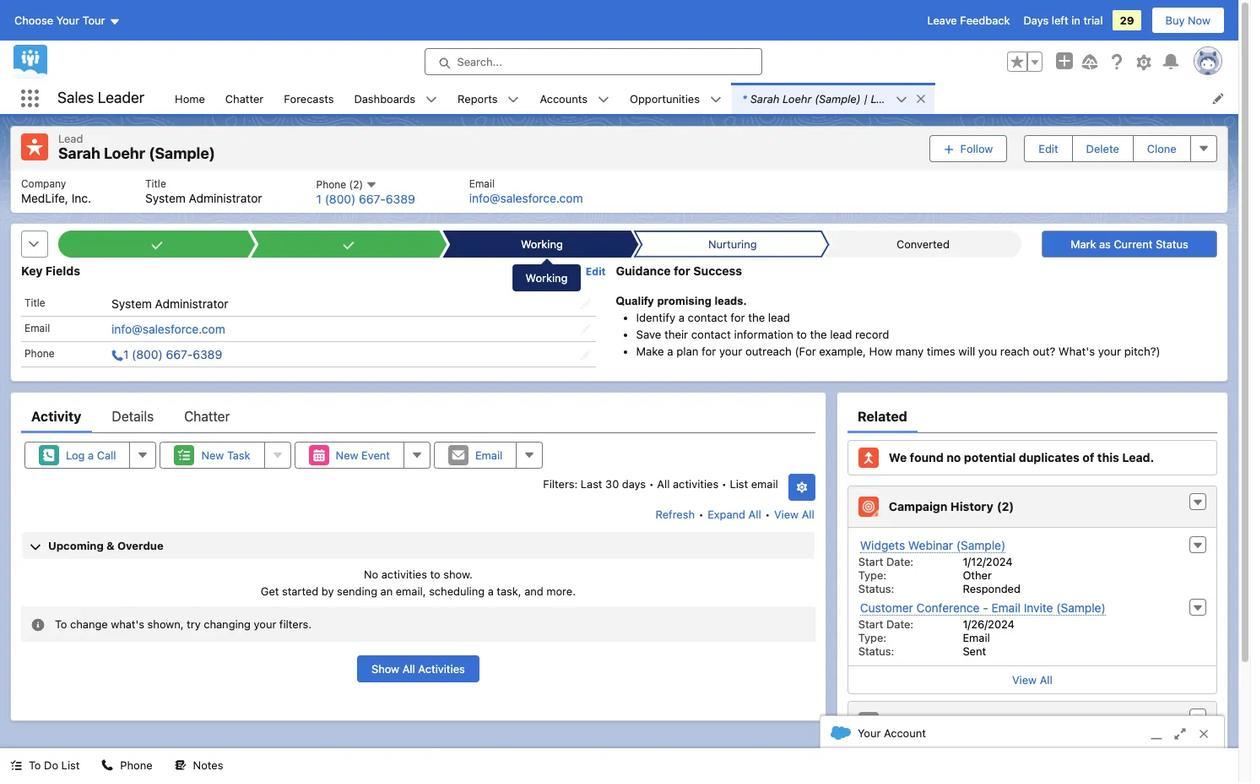 Task type: vqa. For each thing, say whether or not it's contained in the screenshot.
Closed Won This Q by Owner Tim
no



Task type: locate. For each thing, give the bounding box(es) containing it.
widgets webinar (sample) link
[[861, 538, 1006, 553]]

0 vertical spatial start
[[859, 555, 884, 569]]

reach
[[1001, 345, 1030, 358]]

identify
[[637, 311, 676, 325]]

choose your tour
[[14, 14, 105, 27]]

6389 inside list
[[386, 192, 415, 206]]

conference
[[917, 601, 980, 615]]

list
[[730, 477, 749, 491], [61, 759, 80, 772]]

forecasts
[[284, 92, 334, 105]]

the up (for
[[811, 328, 828, 341]]

your left tour
[[56, 14, 79, 27]]

0 vertical spatial for
[[674, 264, 691, 278]]

new left event at the bottom left
[[336, 449, 359, 462]]

a
[[679, 311, 685, 325], [668, 345, 674, 358], [88, 449, 94, 462], [488, 584, 494, 598]]

lead
[[769, 311, 791, 325], [831, 328, 853, 341]]

0 vertical spatial activities
[[673, 477, 719, 491]]

your inside dropdown button
[[56, 14, 79, 27]]

new task
[[201, 449, 251, 462]]

lead up the "example,"
[[831, 328, 853, 341]]

title down key
[[24, 297, 45, 309]]

sarah for sarah loehr (sample)
[[58, 144, 100, 162]]

title
[[145, 177, 166, 190], [24, 297, 45, 309]]

1 horizontal spatial (800)
[[325, 192, 356, 206]]

view all link up your account link
[[849, 666, 1217, 694]]

view inside view all link
[[1013, 673, 1037, 687]]

1 horizontal spatial to
[[55, 617, 67, 631]]

0 horizontal spatial loehr
[[104, 144, 145, 162]]

working down email info@salesforce.com
[[521, 238, 563, 251]]

a inside no activities to show. get started by sending an email, scheduling a task, and more.
[[488, 584, 494, 598]]

text default image inside notes button
[[175, 760, 186, 771]]

new inside new task button
[[201, 449, 224, 462]]

sales leader
[[57, 89, 145, 107]]

0 horizontal spatial 1 (800) 667-6389
[[123, 347, 222, 362]]

list
[[165, 83, 1239, 114], [11, 170, 1228, 213]]

1 horizontal spatial lead
[[871, 92, 896, 105]]

0 vertical spatial to
[[797, 328, 808, 341]]

your inside status
[[254, 617, 276, 631]]

(sample) left |
[[815, 92, 861, 105]]

0 horizontal spatial (800)
[[132, 347, 163, 362]]

all up your account link
[[1040, 673, 1053, 687]]

details link
[[112, 400, 154, 433]]

start date: for customer
[[859, 618, 914, 631]]

refresh button
[[655, 501, 696, 528]]

0 vertical spatial 1 (800) 667-6389 link
[[316, 192, 415, 206]]

edit left guidance
[[586, 266, 606, 278]]

contact up plan on the right top of the page
[[692, 328, 731, 341]]

status: down customer
[[859, 645, 895, 658]]

all
[[657, 477, 670, 491], [749, 508, 762, 521], [802, 508, 815, 521], [403, 662, 415, 676], [1040, 673, 1053, 687]]

related tab panel
[[848, 433, 1218, 782]]

1 horizontal spatial title
[[145, 177, 166, 190]]

1 vertical spatial contact
[[692, 328, 731, 341]]

campaign history (2)
[[889, 500, 1015, 514]]

(sample) right invite
[[1057, 601, 1106, 615]]

edit left "delete" button
[[1039, 142, 1059, 155]]

start date: for widgets
[[859, 555, 914, 569]]

list right do
[[61, 759, 80, 772]]

the up information
[[749, 311, 766, 325]]

sarah up company medlife, inc. at top
[[58, 144, 100, 162]]

we found no potential duplicates of this lead.
[[889, 451, 1155, 465]]

to inside to change what's shown, try changing your filters. status
[[55, 617, 67, 631]]

1 vertical spatial lead
[[58, 132, 83, 145]]

lead sarah loehr (sample)
[[58, 132, 215, 162]]

1 horizontal spatial new
[[336, 449, 359, 462]]

(sample)
[[815, 92, 861, 105], [149, 144, 215, 162], [957, 538, 1006, 553], [1057, 601, 1106, 615]]

task
[[227, 449, 251, 462]]

expand
[[708, 508, 746, 521]]

list item
[[732, 83, 935, 114]]

1 vertical spatial title
[[24, 297, 45, 309]]

2 type: from the top
[[859, 631, 887, 645]]

all inside button
[[403, 662, 415, 676]]

text default image
[[598, 94, 610, 105], [710, 94, 722, 105], [31, 618, 45, 632], [1193, 712, 1205, 724], [831, 723, 851, 744], [10, 760, 22, 771]]

0 horizontal spatial to
[[29, 759, 41, 772]]

times
[[927, 345, 956, 358]]

type: down widgets
[[859, 569, 887, 582]]

loehr for sarah loehr (sample)
[[104, 144, 145, 162]]

you
[[979, 345, 998, 358]]

0 horizontal spatial 6389
[[193, 347, 222, 362]]

1 vertical spatial start date:
[[859, 618, 914, 631]]

for up promising
[[674, 264, 691, 278]]

new left task
[[201, 449, 224, 462]]

your left filters.
[[254, 617, 276, 631]]

contact
[[688, 311, 728, 325], [692, 328, 731, 341]]

1 vertical spatial for
[[731, 311, 746, 325]]

1 (800) 667-6389 inside list
[[316, 192, 415, 206]]

to do list button
[[0, 748, 90, 782]]

text default image inside phone button
[[102, 760, 114, 771]]

1 horizontal spatial info@salesforce.com
[[469, 191, 583, 205]]

a right log
[[88, 449, 94, 462]]

1 horizontal spatial view
[[1013, 673, 1037, 687]]

(0)
[[920, 715, 938, 729]]

leave feedback
[[928, 14, 1011, 27]]

list containing medlife, inc.
[[11, 170, 1228, 213]]

clone
[[1148, 142, 1177, 155]]

days
[[1024, 14, 1049, 27]]

new
[[201, 449, 224, 462], [336, 449, 359, 462]]

start for widgets webinar (sample)
[[859, 555, 884, 569]]

0 vertical spatial status:
[[859, 582, 895, 596]]

0 horizontal spatial 1
[[123, 347, 129, 362]]

1 start from the top
[[859, 555, 884, 569]]

chatter link
[[215, 83, 274, 114], [184, 400, 230, 433]]

1 vertical spatial list
[[61, 759, 80, 772]]

0 vertical spatial list
[[730, 477, 749, 491]]

sarah inside lead sarah loehr (sample)
[[58, 144, 100, 162]]

text default image
[[916, 93, 927, 105], [426, 94, 438, 105], [508, 94, 520, 105], [896, 94, 908, 105], [1193, 497, 1205, 509], [102, 760, 114, 771], [175, 760, 186, 771]]

1 date: from the top
[[887, 555, 914, 569]]

0 vertical spatial info@salesforce.com link
[[469, 191, 583, 205]]

view down email
[[775, 508, 799, 521]]

guidance for success
[[616, 264, 743, 278]]

activities up refresh button
[[673, 477, 719, 491]]

view up your account link
[[1013, 673, 1037, 687]]

sarah right *
[[751, 92, 780, 105]]

success
[[694, 264, 743, 278]]

0 horizontal spatial title
[[24, 297, 45, 309]]

type: for customer conference - email invite (sample)
[[859, 631, 887, 645]]

info@salesforce.com link down system administrator
[[112, 322, 225, 336]]

no activities to show. get started by sending an email, scheduling a task, and more.
[[261, 568, 576, 598]]

0 vertical spatial the
[[749, 311, 766, 325]]

opportunities list item
[[620, 83, 732, 114]]

pitch?)
[[1125, 345, 1161, 358]]

activities up email,
[[382, 568, 427, 581]]

status
[[1156, 238, 1189, 251]]

title for title system administrator
[[145, 177, 166, 190]]

dashboards
[[354, 92, 416, 105]]

1 horizontal spatial to
[[797, 328, 808, 341]]

1 vertical spatial 6389
[[193, 347, 222, 362]]

0 horizontal spatial info@salesforce.com link
[[112, 322, 225, 336]]

loehr inside lead sarah loehr (sample)
[[104, 144, 145, 162]]

0 horizontal spatial new
[[201, 449, 224, 462]]

related
[[858, 409, 908, 424]]

1 vertical spatial 667-
[[166, 347, 193, 362]]

activities inside no activities to show. get started by sending an email, scheduling a task, and more.
[[382, 568, 427, 581]]

to
[[55, 617, 67, 631], [29, 759, 41, 772]]

activities
[[418, 662, 465, 676]]

the
[[749, 311, 766, 325], [811, 328, 828, 341]]

title inside title system administrator
[[145, 177, 166, 190]]

0 vertical spatial 6389
[[386, 192, 415, 206]]

text default image inside to do list button
[[10, 760, 22, 771]]

2 start date: from the top
[[859, 618, 914, 631]]

current
[[1115, 238, 1153, 251]]

1 vertical spatial activities
[[382, 568, 427, 581]]

info@salesforce.com down system administrator
[[112, 322, 225, 336]]

date: down widgets
[[887, 555, 914, 569]]

lead right lead icon
[[58, 132, 83, 145]]

2 status: from the top
[[859, 645, 895, 658]]

chatter link up new task button
[[184, 400, 230, 433]]

1 vertical spatial info@salesforce.com
[[112, 322, 225, 336]]

1 vertical spatial the
[[811, 328, 828, 341]]

edit inside edit button
[[1039, 142, 1059, 155]]

type: down customer
[[859, 631, 887, 645]]

to do list
[[29, 759, 80, 772]]

sarah inside list item
[[751, 92, 780, 105]]

1 start date: from the top
[[859, 555, 914, 569]]

0 vertical spatial to
[[55, 617, 67, 631]]

contact down leads. on the top of the page
[[688, 311, 728, 325]]

0 vertical spatial your
[[56, 14, 79, 27]]

(sample) up title system administrator
[[149, 144, 215, 162]]

phone up activity
[[24, 347, 55, 360]]

medlife,
[[21, 191, 68, 205]]

1 vertical spatial view all link
[[849, 666, 1217, 694]]

30
[[606, 477, 619, 491]]

to change what's shown, try changing your filters.
[[55, 617, 312, 631]]

1 horizontal spatial your
[[720, 345, 743, 358]]

chatter up new task button
[[184, 409, 230, 424]]

0 horizontal spatial view all link
[[774, 501, 816, 528]]

out?
[[1033, 345, 1056, 358]]

lead up information
[[769, 311, 791, 325]]

accounts list item
[[530, 83, 620, 114]]

for right plan on the right top of the page
[[702, 345, 717, 358]]

0 vertical spatial start date:
[[859, 555, 914, 569]]

list left email
[[730, 477, 749, 491]]

list item containing *
[[732, 83, 935, 114]]

loehr
[[783, 92, 812, 105], [104, 144, 145, 162]]

2 horizontal spatial your
[[1099, 345, 1122, 358]]

0 vertical spatial info@salesforce.com
[[469, 191, 583, 205]]

your left pitch?)
[[1099, 345, 1122, 358]]

we
[[889, 451, 907, 465]]

0 vertical spatial list
[[165, 83, 1239, 114]]

lead.
[[1123, 451, 1155, 465]]

date: down customer
[[887, 618, 914, 631]]

0 vertical spatial (800)
[[325, 192, 356, 206]]

list for leave feedback link
[[165, 83, 1239, 114]]

working down path options list box
[[526, 272, 568, 285]]

info@salesforce.com up the working link
[[469, 191, 583, 205]]

to for to change what's shown, try changing your filters.
[[55, 617, 67, 631]]

1 vertical spatial to
[[29, 759, 41, 772]]

0 horizontal spatial view
[[775, 508, 799, 521]]

date:
[[887, 555, 914, 569], [887, 618, 914, 631]]

1 vertical spatial edit
[[586, 266, 606, 278]]

text default image inside opportunities list item
[[710, 94, 722, 105]]

left
[[1052, 14, 1069, 27]]

filters.
[[279, 617, 312, 631]]

administrator inside title system administrator
[[189, 191, 262, 205]]

start date: down widgets
[[859, 555, 914, 569]]

1 vertical spatial lead
[[831, 328, 853, 341]]

title down lead sarah loehr (sample)
[[145, 177, 166, 190]]

1 vertical spatial phone
[[120, 759, 153, 772]]

type:
[[859, 569, 887, 582], [859, 631, 887, 645]]

for down leads. on the top of the page
[[731, 311, 746, 325]]

1 vertical spatial chatter
[[184, 409, 230, 424]]

loehr right *
[[783, 92, 812, 105]]

start
[[859, 555, 884, 569], [859, 618, 884, 631]]

0 horizontal spatial lead
[[58, 132, 83, 145]]

1 horizontal spatial view all link
[[849, 666, 1217, 694]]

0 horizontal spatial sarah
[[58, 144, 100, 162]]

1 horizontal spatial sarah
[[751, 92, 780, 105]]

0 horizontal spatial lead
[[769, 311, 791, 325]]

2 new from the left
[[336, 449, 359, 462]]

more.
[[547, 584, 576, 598]]

start down widgets
[[859, 555, 884, 569]]

start down customer
[[859, 618, 884, 631]]

a left task,
[[488, 584, 494, 598]]

tab list containing activity
[[21, 400, 816, 433]]

sending
[[337, 584, 378, 598]]

your down information
[[720, 345, 743, 358]]

0 vertical spatial edit
[[1039, 142, 1059, 155]]

title for title
[[24, 297, 45, 309]]

chatter right home
[[225, 92, 264, 105]]

* sarah loehr (sample) | lead
[[742, 92, 896, 105]]

refresh
[[656, 508, 695, 521]]

0 vertical spatial lead
[[769, 311, 791, 325]]

to left do
[[29, 759, 41, 772]]

0 horizontal spatial 667-
[[166, 347, 193, 362]]

0 vertical spatial sarah
[[751, 92, 780, 105]]

status: up customer
[[859, 582, 895, 596]]

0 vertical spatial lead
[[871, 92, 896, 105]]

choose your tour button
[[14, 7, 121, 34]]

0 horizontal spatial activities
[[382, 568, 427, 581]]

0 vertical spatial view all link
[[774, 501, 816, 528]]

all right show
[[403, 662, 415, 676]]

home link
[[165, 83, 215, 114]]

to left change
[[55, 617, 67, 631]]

choose
[[14, 14, 53, 27]]

tab list
[[21, 400, 816, 433]]

new inside new event button
[[336, 449, 359, 462]]

1 horizontal spatial info@salesforce.com link
[[469, 191, 583, 205]]

info@salesforce.com link up the working link
[[469, 191, 583, 205]]

2 start from the top
[[859, 618, 884, 631]]

0 vertical spatial administrator
[[189, 191, 262, 205]]

chatter link right home
[[215, 83, 274, 114]]

1 horizontal spatial edit
[[1039, 142, 1059, 155]]

to inside no activities to show. get started by sending an email, scheduling a task, and more.
[[430, 568, 441, 581]]

lead right |
[[871, 92, 896, 105]]

1 horizontal spatial phone
[[120, 759, 153, 772]]

all right expand
[[749, 508, 762, 521]]

0 vertical spatial working
[[521, 238, 563, 251]]

(800)
[[325, 192, 356, 206], [132, 347, 163, 362]]

your left files
[[858, 727, 881, 740]]

status:
[[859, 582, 895, 596], [859, 645, 895, 658]]

• right days
[[649, 477, 654, 491]]

0 vertical spatial 667-
[[359, 192, 386, 206]]

to inside to do list button
[[29, 759, 41, 772]]

view all
[[1013, 673, 1053, 687]]

view all link down email
[[774, 501, 816, 528]]

list containing home
[[165, 83, 1239, 114]]

0 vertical spatial 1 (800) 667-6389
[[316, 192, 415, 206]]

0 horizontal spatial the
[[749, 311, 766, 325]]

1 vertical spatial status:
[[859, 645, 895, 658]]

1 horizontal spatial lead
[[831, 328, 853, 341]]

leave feedback link
[[928, 14, 1011, 27]]

customer conference - email invite (sample)
[[861, 601, 1106, 615]]

1 horizontal spatial 1 (800) 667-6389
[[316, 192, 415, 206]]

nurturing
[[709, 238, 758, 251]]

0 vertical spatial title
[[145, 177, 166, 190]]

2 date: from the top
[[887, 618, 914, 631]]

email inside email info@salesforce.com
[[469, 177, 495, 190]]

0 horizontal spatial info@salesforce.com
[[112, 322, 225, 336]]

to inside "qualify promising leads. identify a contact for the lead save their contact information to the lead record make a plan for your outreach (for example, how many times will you reach out? what's your pitch?)"
[[797, 328, 808, 341]]

loehr down leader
[[104, 144, 145, 162]]

0 vertical spatial chatter
[[225, 92, 264, 105]]

1 vertical spatial start
[[859, 618, 884, 631]]

1 new from the left
[[201, 449, 224, 462]]

1 type: from the top
[[859, 569, 887, 582]]

start date: down customer
[[859, 618, 914, 631]]

&
[[106, 539, 115, 553]]

to up (for
[[797, 328, 808, 341]]

phone left notes button
[[120, 759, 153, 772]]

group
[[1008, 52, 1043, 72]]

0 horizontal spatial your
[[56, 14, 79, 27]]

qualify promising leads. identify a contact for the lead save their contact information to the lead record make a plan for your outreach (for example, how many times will you reach out? what's your pitch?)
[[616, 295, 1161, 358]]

1 vertical spatial list
[[11, 170, 1228, 213]]

1 status: from the top
[[859, 582, 895, 596]]

activity
[[31, 409, 82, 424]]

your
[[56, 14, 79, 27], [858, 727, 881, 740]]

plan
[[677, 345, 699, 358]]

1 horizontal spatial 6389
[[386, 192, 415, 206]]

to left show.
[[430, 568, 441, 581]]

search...
[[457, 55, 503, 68]]

duplicates
[[1019, 451, 1080, 465]]

0 vertical spatial phone
[[24, 347, 55, 360]]

1 horizontal spatial for
[[702, 345, 717, 358]]

type: for widgets webinar (sample)
[[859, 569, 887, 582]]

1 vertical spatial date:
[[887, 618, 914, 631]]

0 horizontal spatial to
[[430, 568, 441, 581]]

1 horizontal spatial loehr
[[783, 92, 812, 105]]



Task type: describe. For each thing, give the bounding box(es) containing it.
started
[[282, 584, 319, 598]]

edit button
[[1025, 135, 1073, 162]]

new for new task
[[201, 449, 224, 462]]

this
[[1098, 451, 1120, 465]]

notes
[[193, 759, 223, 772]]

delete
[[1087, 142, 1120, 155]]

text default image inside related tab panel
[[1193, 712, 1205, 724]]

days
[[622, 477, 646, 491]]

(sample) up 1/12/2024 at the right
[[957, 538, 1006, 553]]

event
[[362, 449, 390, 462]]

search... button
[[424, 48, 762, 75]]

email info@salesforce.com
[[469, 177, 583, 205]]

• up expand
[[722, 477, 727, 491]]

0 horizontal spatial edit
[[586, 266, 606, 278]]

dashboards list item
[[344, 83, 448, 114]]

1 vertical spatial administrator
[[155, 297, 229, 311]]

now
[[1189, 14, 1211, 27]]

• down email
[[766, 508, 771, 521]]

to for to do list
[[29, 759, 41, 772]]

loehr for sarah loehr (sample) | lead
[[783, 92, 812, 105]]

guidance
[[616, 264, 671, 278]]

1 vertical spatial 1 (800) 667-6389 link
[[112, 347, 222, 362]]

date: for customer
[[887, 618, 914, 631]]

an
[[381, 584, 393, 598]]

date: for widgets
[[887, 555, 914, 569]]

show.
[[444, 568, 473, 581]]

system inside title system administrator
[[145, 191, 186, 205]]

text default image inside accounts list item
[[598, 94, 610, 105]]

1 vertical spatial (800)
[[132, 347, 163, 362]]

key
[[21, 264, 43, 278]]

all right expand all button on the bottom of page
[[802, 508, 815, 521]]

chatter inside tab list
[[184, 409, 230, 424]]

1/26/2024
[[963, 618, 1015, 631]]

lead inside list item
[[871, 92, 896, 105]]

text default image inside the reports list item
[[508, 94, 520, 105]]

mark as current status
[[1071, 238, 1189, 251]]

status: for widgets webinar (sample)
[[859, 582, 895, 596]]

tour
[[82, 14, 105, 27]]

no
[[947, 451, 962, 465]]

invite
[[1024, 601, 1054, 615]]

0 horizontal spatial for
[[674, 264, 691, 278]]

customer conference - email invite (sample) link
[[861, 601, 1106, 616]]

(800) inside list
[[325, 192, 356, 206]]

promising
[[658, 295, 712, 308]]

activity link
[[31, 400, 82, 433]]

follow button
[[930, 135, 1008, 162]]

get
[[261, 584, 279, 598]]

will
[[959, 345, 976, 358]]

1 vertical spatial working
[[526, 272, 568, 285]]

1 vertical spatial chatter link
[[184, 400, 230, 433]]

to change what's shown, try changing your filters. status
[[21, 607, 816, 642]]

reports list item
[[448, 83, 530, 114]]

changing
[[204, 617, 251, 631]]

leader
[[98, 89, 145, 107]]

0 vertical spatial chatter link
[[215, 83, 274, 114]]

a inside button
[[88, 449, 94, 462]]

system administrator
[[112, 297, 229, 311]]

1 vertical spatial system
[[112, 297, 152, 311]]

show all activities button
[[357, 655, 480, 682]]

new event button
[[294, 442, 405, 469]]

2 horizontal spatial for
[[731, 311, 746, 325]]

log a call
[[66, 449, 116, 462]]

1 horizontal spatial 667-
[[359, 192, 386, 206]]

what's
[[111, 617, 145, 631]]

path options list box
[[58, 231, 1022, 258]]

forecasts link
[[274, 83, 344, 114]]

status: for customer conference - email invite (sample)
[[859, 645, 895, 658]]

start for customer conference - email invite (sample)
[[859, 618, 884, 631]]

working link
[[450, 231, 630, 258]]

title system administrator
[[145, 177, 262, 205]]

*
[[742, 92, 747, 105]]

company medlife, inc.
[[21, 177, 91, 205]]

widgets webinar (sample)
[[861, 538, 1006, 553]]

29
[[1120, 14, 1135, 27]]

all right days
[[657, 477, 670, 491]]

converted link
[[833, 231, 1014, 258]]

all inside related tab panel
[[1040, 673, 1053, 687]]

phone inside button
[[120, 759, 153, 772]]

working inside path options list box
[[521, 238, 563, 251]]

1 horizontal spatial your
[[858, 727, 881, 740]]

view all link inside related tab panel
[[849, 666, 1217, 694]]

• left expand
[[699, 508, 704, 521]]

show
[[372, 662, 400, 676]]

1 horizontal spatial 1 (800) 667-6389 link
[[316, 192, 415, 206]]

new for new event
[[336, 449, 359, 462]]

many
[[896, 345, 924, 358]]

0 horizontal spatial phone
[[24, 347, 55, 360]]

a down promising
[[679, 311, 685, 325]]

key fields
[[21, 264, 80, 278]]

sales
[[57, 89, 94, 107]]

0 vertical spatial contact
[[688, 311, 728, 325]]

refresh • expand all • view all
[[656, 508, 815, 521]]

delete button
[[1073, 135, 1134, 162]]

mark
[[1071, 238, 1097, 251]]

list for the home link
[[11, 170, 1228, 213]]

sarah for sarah loehr (sample) | lead
[[751, 92, 780, 105]]

filters:
[[543, 477, 578, 491]]

buy
[[1166, 14, 1186, 27]]

log
[[66, 449, 85, 462]]

text default image inside related tab panel
[[1193, 497, 1205, 509]]

0 vertical spatial view
[[775, 508, 799, 521]]

lead inside lead sarah loehr (sample)
[[58, 132, 83, 145]]

try
[[187, 617, 201, 631]]

text default image inside your account link
[[831, 723, 851, 744]]

email
[[752, 477, 779, 491]]

-
[[983, 601, 989, 615]]

home
[[175, 92, 205, 105]]

1 horizontal spatial the
[[811, 328, 828, 341]]

log a call button
[[24, 442, 130, 469]]

lead image
[[21, 133, 48, 160]]

1 inside list
[[316, 192, 322, 206]]

email,
[[396, 584, 426, 598]]

show all activities
[[372, 662, 465, 676]]

buy now button
[[1152, 7, 1226, 34]]

scheduling
[[429, 584, 485, 598]]

in
[[1072, 14, 1081, 27]]

widgets
[[861, 538, 906, 553]]

|
[[864, 92, 868, 105]]

a left plan on the right top of the page
[[668, 345, 674, 358]]

customer
[[861, 601, 914, 615]]

(sample) inside lead sarah loehr (sample)
[[149, 144, 215, 162]]

1 vertical spatial 1 (800) 667-6389
[[123, 347, 222, 362]]

found
[[910, 451, 944, 465]]

chatter inside list
[[225, 92, 264, 105]]

text default image inside dashboards list item
[[426, 94, 438, 105]]

opportunities link
[[620, 83, 710, 114]]

info@salesforce.com link inside list
[[469, 191, 583, 205]]

files
[[889, 715, 916, 729]]

leads.
[[715, 295, 747, 308]]

edit link
[[586, 265, 606, 278]]

text default image inside to change what's shown, try changing your filters. status
[[31, 618, 45, 632]]

by
[[322, 584, 334, 598]]

webinar
[[909, 538, 954, 553]]

(sample) inside list item
[[815, 92, 861, 105]]

accounts link
[[530, 83, 598, 114]]

campaign
[[889, 500, 948, 514]]

account
[[884, 727, 927, 740]]

follow
[[961, 142, 994, 155]]

as
[[1100, 238, 1112, 251]]

do
[[44, 759, 58, 772]]

list inside to do list button
[[61, 759, 80, 772]]

email inside button
[[476, 449, 503, 462]]

sent
[[963, 645, 987, 658]]

upcoming
[[48, 539, 104, 553]]

email button
[[434, 442, 517, 469]]

last
[[581, 477, 603, 491]]



